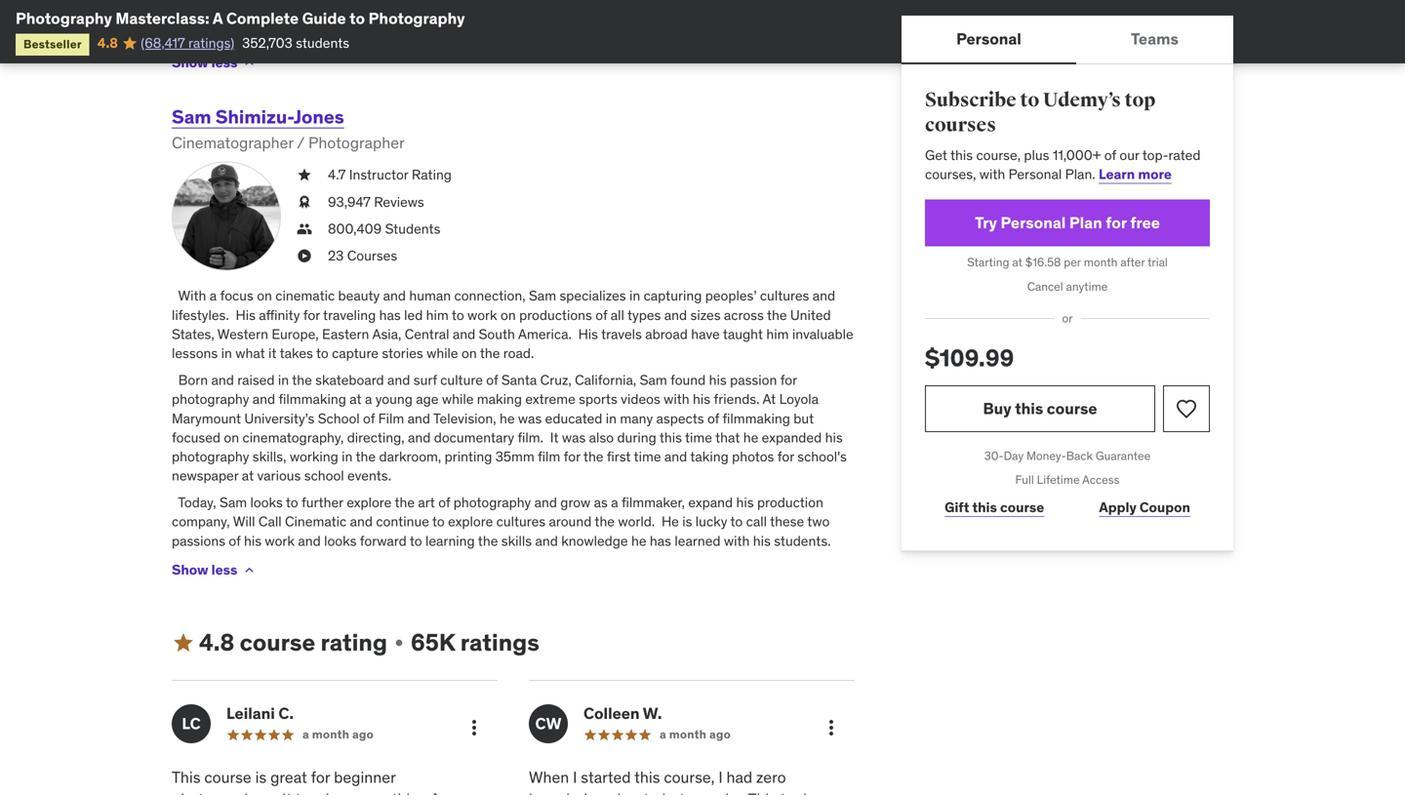 Task type: locate. For each thing, give the bounding box(es) containing it.
0 horizontal spatial have
[[242, 6, 270, 23]]

0 horizontal spatial has
[[379, 306, 401, 324]]

i left had
[[719, 768, 723, 788]]

1 vertical spatial time
[[634, 448, 662, 466]]

course inside this course is great for beginner photographers.
[[204, 768, 252, 788]]

0 horizontal spatial a month ago
[[303, 728, 374, 743]]

the down takes
[[292, 372, 312, 389]]

show down (68,417 ratings)
[[172, 54, 209, 71]]

2 show from the top
[[172, 561, 209, 579]]

traveling
[[323, 306, 376, 324]]

1 vertical spatial personal
[[1009, 165, 1063, 183]]

xsmall image down will
[[241, 563, 257, 578]]

after
[[1121, 255, 1146, 270]]

surf
[[414, 372, 437, 389]]

1 horizontal spatial i
[[719, 768, 723, 788]]

month up beginner
[[312, 728, 350, 743]]

productions
[[520, 306, 593, 324]]

taught
[[723, 326, 763, 343]]

2 vertical spatial personal
[[1001, 213, 1066, 233]]

so
[[477, 6, 491, 23]]

photography up newspaper at left bottom
[[172, 448, 249, 466]]

course, up photography.
[[664, 768, 715, 788]]

2 horizontal spatial with
[[980, 165, 1006, 183]]

with up aspects
[[664, 391, 690, 408]]

loyola
[[780, 391, 819, 408]]

0 vertical spatial show less button
[[172, 43, 257, 82]]

teams
[[1132, 29, 1179, 49]]

of left all
[[596, 306, 608, 324]]

marymount
[[172, 410, 241, 427]]

and inside 'all courses have a 30-day money-back guarantee so that you can check it out, make sure it's the right course for you, and get a refund if it's not!'
[[200, 25, 223, 42]]

ago
[[352, 728, 374, 743], [710, 728, 731, 743]]

this down aspects
[[660, 429, 682, 447]]

30- down buy
[[985, 449, 1004, 464]]

0 horizontal spatial 4.8
[[97, 34, 118, 52]]

wishlist image
[[1176, 397, 1199, 421]]

with a focus on cinematic beauty and human connection, sam specializes in capturing peoples' cultures and lifestyles.  his affinity for traveling has led him to work on productions of all types and sizes across the united states, western europe, eastern asia, central and south america.  his travels abroad have taught him invaluable lessons in what it takes to capture stories while on the road. born and raised in the skateboard and surf culture of santa cruz, california, sam found his passion for photography and filmmaking at a young age while making extreme sports videos with his friends. at loyola marymount university's school of film and television, he was educated in many aspects of filmmaking but focused on cinematography, directing, and documentary film.  it was also during this time that he expanded his photography skills, working in the darkroom, printing 35mm film for the first time and taking photos for school's newspaper at various school events. today, sam looks to further explore the art of photography and grow as a filmmaker, expand his production company, will call cinematic and continue to explore cultures around the world.  he is lucky to call these two passions of his work and looks forward to learning the skills and knowledge he has learned with his students.
[[172, 287, 854, 550]]

filmmaking
[[279, 391, 346, 408], [723, 410, 791, 427]]

this inside this course is great for beginner photographers.
[[172, 768, 201, 788]]

cruz,
[[541, 372, 572, 389]]

1 photography from the left
[[16, 8, 112, 28]]

film
[[378, 410, 404, 427]]

him right taught
[[767, 326, 789, 343]]

and down all courses
[[200, 25, 223, 42]]

show less for bottom xsmall icon
[[172, 561, 238, 579]]

0 vertical spatial show
[[172, 54, 209, 71]]

television,
[[433, 410, 497, 427]]

for right film
[[564, 448, 581, 466]]

states,
[[172, 326, 215, 343]]

has down he
[[650, 532, 672, 550]]

lifetime
[[1038, 473, 1080, 488]]

1 horizontal spatial a month ago
[[660, 728, 731, 743]]

and right skills
[[535, 532, 558, 550]]

xsmall image left 4.7
[[297, 166, 312, 185]]

0 horizontal spatial is
[[255, 768, 267, 788]]

0 vertical spatial show less
[[172, 54, 238, 71]]

1 horizontal spatial 30-
[[985, 449, 1004, 464]]

personal inside get this course, plus 11,000+ of our top-rated courses, with personal plan.
[[1009, 165, 1063, 183]]

eastern
[[322, 326, 369, 343]]

it's
[[717, 6, 734, 23], [314, 25, 332, 42]]

various
[[257, 467, 301, 485]]

0 horizontal spatial this
[[172, 768, 201, 788]]

photography up skills
[[454, 494, 531, 512]]

0 vertical spatial with
[[980, 165, 1006, 183]]

0 horizontal spatial his
[[236, 306, 256, 324]]

top-
[[1143, 146, 1169, 164]]

friends.
[[714, 391, 760, 408]]

filmmaking up school
[[279, 391, 346, 408]]

0 horizontal spatial at
[[242, 467, 254, 485]]

he down filmmaker,
[[632, 532, 647, 550]]

personal inside the 'personal' button
[[957, 29, 1022, 49]]

led
[[404, 306, 423, 324]]

looks
[[250, 494, 283, 512], [324, 532, 357, 550]]

guide
[[302, 8, 346, 28]]

it's right if
[[314, 25, 332, 42]]

photography left so
[[369, 8, 465, 28]]

2 vertical spatial he
[[632, 532, 647, 550]]

and up young
[[388, 372, 410, 389]]

time down the during
[[634, 448, 662, 466]]

ago for i
[[710, 728, 731, 743]]

reviews
[[374, 193, 424, 211]]

1 horizontal spatial work
[[468, 306, 498, 324]]

a month ago up beginner
[[303, 728, 374, 743]]

he down making
[[500, 410, 515, 427]]

1 vertical spatial he
[[744, 429, 759, 447]]

2 ago from the left
[[710, 728, 731, 743]]

photography up bestseller
[[16, 8, 112, 28]]

and down age
[[408, 410, 431, 427]]

this up the photographers.
[[172, 768, 201, 788]]

of up making
[[486, 372, 498, 389]]

rated
[[1169, 146, 1201, 164]]

1 horizontal spatial that
[[716, 429, 740, 447]]

4.8 for 4.8 course rating
[[199, 628, 235, 657]]

about
[[609, 790, 650, 796]]

2 i from the left
[[719, 768, 723, 788]]

on down marymount
[[224, 429, 239, 447]]

1 horizontal spatial photography
[[369, 8, 465, 28]]

1 vertical spatial while
[[442, 391, 474, 408]]

i right when
[[573, 768, 577, 788]]

1 vertical spatial is
[[255, 768, 267, 788]]

great
[[271, 768, 307, 788]]

less down passions
[[212, 561, 238, 579]]

tab list
[[902, 16, 1234, 64]]

1 horizontal spatial month
[[670, 728, 707, 743]]

this up courses, on the right
[[951, 146, 974, 164]]

0 vertical spatial looks
[[250, 494, 283, 512]]

time
[[685, 429, 713, 447], [634, 448, 662, 466]]

0 vertical spatial 4.8
[[97, 34, 118, 52]]

1 show from the top
[[172, 54, 209, 71]]

buy this course button
[[926, 386, 1156, 432]]

working
[[290, 448, 339, 466]]

more
[[1139, 165, 1172, 183]]

0 horizontal spatial him
[[426, 306, 449, 324]]

course down full
[[1001, 499, 1045, 517]]

2 vertical spatial photography
[[454, 494, 531, 512]]

this right buy
[[1016, 399, 1044, 419]]

at left $16.58
[[1013, 255, 1023, 270]]

show less down passions
[[172, 561, 238, 579]]

culture
[[441, 372, 483, 389]]

personal down plus
[[1009, 165, 1063, 183]]

1 horizontal spatial at
[[350, 391, 362, 408]]

if
[[303, 25, 311, 42]]

his up school's
[[826, 429, 843, 447]]

work down connection,
[[468, 306, 498, 324]]

that up taking at bottom
[[716, 429, 740, 447]]

the inside 'all courses have a 30-day money-back guarantee so that you can check it out, make sure it's the right course for you, and get a refund if it's not!'
[[738, 6, 758, 23]]

0 vertical spatial have
[[242, 6, 270, 23]]

1 horizontal spatial has
[[650, 532, 672, 550]]

guarantee
[[1096, 449, 1151, 464]]

explore
[[347, 494, 392, 512], [448, 513, 493, 531]]

1 horizontal spatial ago
[[710, 728, 731, 743]]

1 a month ago from the left
[[303, 728, 374, 743]]

passions
[[172, 532, 226, 550]]

the up the continue
[[395, 494, 415, 512]]

1 vertical spatial at
[[350, 391, 362, 408]]

sam inside sam shimizu-jones cinematographer / photographer
[[172, 105, 211, 128]]

1 horizontal spatial looks
[[324, 532, 357, 550]]

2 less from the top
[[212, 561, 238, 579]]

grow
[[561, 494, 591, 512]]

access
[[1083, 473, 1120, 488]]

cultures up skills
[[497, 513, 546, 531]]

course inside gift this course link
[[1001, 499, 1045, 517]]

0 vertical spatial him
[[426, 306, 449, 324]]

0 vertical spatial this
[[172, 768, 201, 788]]

course right right
[[793, 6, 834, 23]]

1 show less button from the top
[[172, 43, 257, 82]]

out,
[[624, 6, 647, 23]]

aspects
[[657, 410, 705, 427]]

1 horizontal spatial this
[[748, 790, 777, 796]]

4.7 instructor rating
[[328, 166, 452, 184]]

0 vertical spatial less
[[212, 54, 238, 71]]

c.
[[279, 704, 294, 724]]

is right he
[[683, 513, 693, 531]]

courses,
[[926, 165, 977, 183]]

show less button down "get"
[[172, 43, 257, 82]]

0 horizontal spatial photography
[[16, 8, 112, 28]]

1 horizontal spatial it
[[612, 6, 620, 23]]

newspaper
[[172, 467, 239, 485]]

1 vertical spatial course,
[[664, 768, 715, 788]]

2 a month ago from the left
[[660, 728, 731, 743]]

0 vertical spatial at
[[1013, 255, 1023, 270]]

knowledge inside when i started this course, i had zero knowledge about photography.  this took m
[[529, 790, 606, 796]]

month up when i started this course, i had zero knowledge about photography.  this took m
[[670, 728, 707, 743]]

it's right sure on the top
[[717, 6, 734, 23]]

plan.
[[1066, 165, 1096, 183]]

sam up cinematographer
[[172, 105, 211, 128]]

0 horizontal spatial course,
[[664, 768, 715, 788]]

cancel
[[1028, 279, 1064, 294]]

with inside get this course, plus 11,000+ of our top-rated courses, with personal plan.
[[980, 165, 1006, 183]]

0 horizontal spatial explore
[[347, 494, 392, 512]]

jones
[[294, 105, 344, 128]]

additional actions for review by colleen w. image
[[820, 717, 844, 740]]

is
[[683, 513, 693, 531], [255, 768, 267, 788]]

2 horizontal spatial month
[[1084, 255, 1118, 270]]

2 horizontal spatial at
[[1013, 255, 1023, 270]]

0 vertical spatial it
[[612, 6, 620, 23]]

1 horizontal spatial course,
[[977, 146, 1021, 164]]

0 horizontal spatial work
[[265, 532, 295, 550]]

1 vertical spatial 4.8
[[199, 628, 235, 657]]

is left the "great"
[[255, 768, 267, 788]]

takes
[[280, 345, 313, 362]]

it
[[612, 6, 620, 23], [269, 345, 277, 362]]

0 vertical spatial personal
[[957, 29, 1022, 49]]

personal
[[957, 29, 1022, 49], [1009, 165, 1063, 183], [1001, 213, 1066, 233]]

in right raised
[[278, 372, 289, 389]]

1 show less from the top
[[172, 54, 238, 71]]

1 vertical spatial xsmall image
[[297, 193, 312, 212]]

tab list containing personal
[[902, 16, 1234, 64]]

0 vertical spatial it's
[[717, 6, 734, 23]]

rating
[[321, 628, 388, 657]]

photography masterclass: a complete guide to photography
[[16, 8, 465, 28]]

photographers.
[[172, 790, 279, 796]]

1 vertical spatial cultures
[[497, 513, 546, 531]]

company,
[[172, 513, 230, 531]]

1 vertical spatial less
[[212, 561, 238, 579]]

0 vertical spatial his
[[236, 306, 256, 324]]

0 horizontal spatial cultures
[[497, 513, 546, 531]]

1 horizontal spatial him
[[767, 326, 789, 343]]

all courses have a 30-day money-back guarantee so that you can check it out, make sure it's the right course for you, and get a refund if it's not!
[[172, 6, 854, 42]]

time up taking at bottom
[[685, 429, 713, 447]]

while
[[427, 345, 459, 362], [442, 391, 474, 408]]

that right so
[[494, 6, 519, 23]]

4.8 right bestseller
[[97, 34, 118, 52]]

you
[[522, 6, 544, 23]]

1 vertical spatial knowledge
[[529, 790, 606, 796]]

a month ago up when i started this course, i had zero knowledge about photography.  this took m
[[660, 728, 731, 743]]

course, left plus
[[977, 146, 1021, 164]]

sam shimizu-jones image
[[172, 162, 281, 271]]

show less down ratings)
[[172, 54, 238, 71]]

sports
[[579, 391, 618, 408]]

will
[[233, 513, 255, 531]]

young
[[376, 391, 413, 408]]

it inside with a focus on cinematic beauty and human connection, sam specializes in capturing peoples' cultures and lifestyles.  his affinity for traveling has led him to work on productions of all types and sizes across the united states, western europe, eastern asia, central and south america.  his travels abroad have taught him invaluable lessons in what it takes to capture stories while on the road. born and raised in the skateboard and surf culture of santa cruz, california, sam found his passion for photography and filmmaking at a young age while making extreme sports videos with his friends. at loyola marymount university's school of film and television, he was educated in many aspects of filmmaking but focused on cinematography, directing, and documentary film.  it was also during this time that he expanded his photography skills, working in the darkroom, printing 35mm film for the first time and taking photos for school's newspaper at various school events. today, sam looks to further explore the art of photography and grow as a filmmaker, expand his production company, will call cinematic and continue to explore cultures around the world.  he is lucky to call these two passions of his work and looks forward to learning the skills and knowledge he has learned with his students.
[[269, 345, 277, 362]]

0 vertical spatial filmmaking
[[279, 391, 346, 408]]

1 vertical spatial show less button
[[172, 551, 257, 590]]

cinematic
[[276, 287, 335, 305]]

2 show less from the top
[[172, 561, 238, 579]]

trial
[[1148, 255, 1169, 270]]

month up anytime
[[1084, 255, 1118, 270]]

1 vertical spatial show less
[[172, 561, 238, 579]]

a month ago
[[303, 728, 374, 743], [660, 728, 731, 743]]

took
[[781, 790, 812, 796]]

35mm
[[496, 448, 535, 466]]

0 horizontal spatial 30-
[[284, 6, 307, 23]]

the left right
[[738, 6, 758, 23]]

this inside button
[[1016, 399, 1044, 419]]

for inside 'all courses have a 30-day money-back guarantee so that you can check it out, make sure it's the right course for you, and get a refund if it's not!'
[[837, 6, 854, 23]]

0 vertical spatial 30-
[[284, 6, 307, 23]]

1 horizontal spatial he
[[632, 532, 647, 550]]

less down ratings)
[[212, 54, 238, 71]]

directing,
[[347, 429, 405, 447]]

0 vertical spatial that
[[494, 6, 519, 23]]

explore up learning
[[448, 513, 493, 531]]

1 vertical spatial show
[[172, 561, 209, 579]]

course, inside get this course, plus 11,000+ of our top-rated courses, with personal plan.
[[977, 146, 1021, 164]]

looks up call
[[250, 494, 283, 512]]

1 horizontal spatial was
[[562, 429, 586, 447]]

this inside get this course, plus 11,000+ of our top-rated courses, with personal plan.
[[951, 146, 974, 164]]

xsmall image for 23 courses
[[297, 247, 312, 266]]

ago up had
[[710, 728, 731, 743]]

2 photography from the left
[[369, 8, 465, 28]]

he up photos
[[744, 429, 759, 447]]

it right what
[[269, 345, 277, 362]]

1 less from the top
[[212, 54, 238, 71]]

instructor
[[349, 166, 409, 184]]

sam shimizu-jones cinematographer / photographer
[[172, 105, 405, 153]]

it left 'out,'
[[612, 6, 620, 23]]

school
[[304, 467, 344, 485]]

this inside when i started this course, i had zero knowledge about photography.  this took m
[[748, 790, 777, 796]]

colleen
[[584, 704, 640, 724]]

this for gift
[[973, 499, 998, 517]]

show down passions
[[172, 561, 209, 579]]

1 vertical spatial that
[[716, 429, 740, 447]]

0 vertical spatial is
[[683, 513, 693, 531]]

0 horizontal spatial it's
[[314, 25, 332, 42]]

month for when i started this course, i had zero knowledge about photography.  this took m
[[670, 728, 707, 743]]

to down the continue
[[410, 532, 422, 550]]

for right the "great"
[[311, 768, 330, 788]]

his left travels
[[579, 326, 599, 343]]

i
[[573, 768, 577, 788], [719, 768, 723, 788]]

1 horizontal spatial filmmaking
[[723, 410, 791, 427]]

0 vertical spatial knowledge
[[562, 532, 628, 550]]

personal inside try personal plan for free link
[[1001, 213, 1066, 233]]

/
[[297, 133, 305, 153]]

many
[[620, 410, 653, 427]]

filmmaking down at
[[723, 410, 791, 427]]

ratings
[[461, 628, 540, 657]]

lc
[[182, 714, 201, 734]]

show less for topmost xsmall icon
[[172, 54, 238, 71]]

in
[[630, 287, 641, 305], [221, 345, 232, 362], [278, 372, 289, 389], [606, 410, 617, 427], [342, 448, 353, 466]]

0 vertical spatial work
[[468, 306, 498, 324]]

explore down 'events.'
[[347, 494, 392, 512]]

1 vertical spatial this
[[748, 790, 777, 796]]

xsmall image
[[241, 55, 257, 71], [297, 193, 312, 212], [241, 563, 257, 578]]

he
[[662, 513, 679, 531]]

w.
[[643, 704, 662, 724]]

1 horizontal spatial have
[[692, 326, 720, 343]]

1 vertical spatial photography
[[172, 448, 249, 466]]

this
[[951, 146, 974, 164], [1016, 399, 1044, 419], [660, 429, 682, 447], [973, 499, 998, 517], [635, 768, 661, 788]]

with down call
[[724, 532, 750, 550]]

0 vertical spatial course,
[[977, 146, 1021, 164]]

apply
[[1100, 499, 1137, 517]]

his up call
[[737, 494, 754, 512]]

1 vertical spatial it
[[269, 345, 277, 362]]

0 horizontal spatial i
[[573, 768, 577, 788]]

0 vertical spatial was
[[518, 410, 542, 427]]

2 vertical spatial with
[[724, 532, 750, 550]]

month for this course is great for beginner photographers.
[[312, 728, 350, 743]]

2 vertical spatial at
[[242, 467, 254, 485]]

at down skateboard
[[350, 391, 362, 408]]

xsmall image left 800,409
[[297, 220, 312, 239]]

1 ago from the left
[[352, 728, 374, 743]]

a right as
[[611, 494, 619, 512]]

xsmall image
[[297, 166, 312, 185], [297, 220, 312, 239], [297, 247, 312, 266], [392, 635, 407, 651]]

call
[[259, 513, 282, 531]]

2 vertical spatial xsmall image
[[241, 563, 257, 578]]

him down human
[[426, 306, 449, 324]]

0 horizontal spatial ago
[[352, 728, 374, 743]]

while down central
[[427, 345, 459, 362]]

show
[[172, 54, 209, 71], [172, 561, 209, 579]]



Task type: describe. For each thing, give the bounding box(es) containing it.
1 vertical spatial looks
[[324, 532, 357, 550]]

sam shimizu-jones link
[[172, 105, 344, 128]]

a month ago for for
[[303, 728, 374, 743]]

of down will
[[229, 532, 241, 550]]

at
[[763, 391, 776, 408]]

raised
[[237, 372, 275, 389]]

a month ago for course,
[[660, 728, 731, 743]]

school
[[318, 410, 360, 427]]

courses
[[347, 247, 398, 265]]

and left the south
[[453, 326, 476, 343]]

per
[[1065, 255, 1082, 270]]

2 show less button from the top
[[172, 551, 257, 590]]

students
[[385, 220, 441, 238]]

this for get
[[951, 146, 974, 164]]

0 horizontal spatial was
[[518, 410, 542, 427]]

month inside starting at $16.58 per month after trial cancel anytime
[[1084, 255, 1118, 270]]

to right takes
[[316, 345, 329, 362]]

0 vertical spatial has
[[379, 306, 401, 324]]

around the
[[549, 513, 615, 531]]

also
[[589, 429, 614, 447]]

a up the "great"
[[303, 728, 309, 743]]

for inside this course is great for beginner photographers.
[[311, 768, 330, 788]]

in up 'events.'
[[342, 448, 353, 466]]

focused
[[172, 429, 221, 447]]

photographer
[[309, 133, 405, 153]]

call
[[747, 513, 767, 531]]

a up refund at the top left of the page
[[274, 6, 281, 23]]

a right with
[[210, 287, 217, 305]]

a left young
[[365, 391, 372, 408]]

xsmall image left '65k'
[[392, 635, 407, 651]]

these
[[770, 513, 805, 531]]

less for bottom xsmall icon
[[212, 561, 238, 579]]

for down cinematic at the left top of the page
[[303, 306, 320, 324]]

subscribe to udemy's top courses
[[926, 88, 1156, 137]]

for down expanded
[[778, 448, 795, 466]]

xsmall image for 800,409 students
[[297, 220, 312, 239]]

back
[[378, 6, 408, 23]]

is inside with a focus on cinematic beauty and human connection, sam specializes in capturing peoples' cultures and lifestyles.  his affinity for traveling has led him to work on productions of all types and sizes across the united states, western europe, eastern asia, central and south america.  his travels abroad have taught him invaluable lessons in what it takes to capture stories while on the road. born and raised in the skateboard and surf culture of santa cruz, california, sam found his passion for photography and filmmaking at a young age while making extreme sports videos with his friends. at loyola marymount university's school of film and television, he was educated in many aspects of filmmaking but focused on cinematography, directing, and documentary film.  it was also during this time that he expanded his photography skills, working in the darkroom, printing 35mm film for the first time and taking photos for school's newspaper at various school events. today, sam looks to further explore the art of photography and grow as a filmmaker, expand his production company, will call cinematic and continue to explore cultures around the world.  he is lucky to call these two passions of his work and looks forward to learning the skills and knowledge he has learned with his students.
[[683, 513, 693, 531]]

$109.99
[[926, 344, 1015, 373]]

a down w.
[[660, 728, 667, 743]]

a right "get"
[[250, 25, 257, 42]]

anytime
[[1067, 279, 1108, 294]]

day
[[307, 6, 328, 23]]

and down "capturing"
[[665, 306, 687, 324]]

production
[[758, 494, 824, 512]]

skateboard
[[316, 372, 384, 389]]

refund
[[260, 25, 300, 42]]

less for topmost xsmall icon
[[212, 54, 238, 71]]

knowledge inside with a focus on cinematic beauty and human connection, sam specializes in capturing peoples' cultures and lifestyles.  his affinity for traveling has led him to work on productions of all types and sizes across the united states, western europe, eastern asia, central and south america.  his travels abroad have taught him invaluable lessons in what it takes to capture stories while on the road. born and raised in the skateboard and surf culture of santa cruz, california, sam found his passion for photography and filmmaking at a young age while making extreme sports videos with his friends. at loyola marymount university's school of film and television, he was educated in many aspects of filmmaking but focused on cinematography, directing, and documentary film.  it was also during this time that he expanded his photography skills, working in the darkroom, printing 35mm film for the first time and taking photos for school's newspaper at various school events. today, sam looks to further explore the art of photography and grow as a filmmaker, expand his production company, will call cinematic and continue to explore cultures around the world.  he is lucky to call these two passions of his work and looks forward to learning the skills and knowledge he has learned with his students.
[[562, 532, 628, 550]]

that inside 'all courses have a 30-day money-back guarantee so that you can check it out, make sure it's the right course for you, and get a refund if it's not!'
[[494, 6, 519, 23]]

buy
[[984, 399, 1012, 419]]

0 vertical spatial he
[[500, 410, 515, 427]]

of right art
[[439, 494, 450, 512]]

central
[[405, 326, 450, 343]]

of up directing,
[[363, 410, 375, 427]]

the left skills
[[478, 532, 498, 550]]

colleen w.
[[584, 704, 662, 724]]

sam up will
[[220, 494, 247, 512]]

of inside get this course, plus 11,000+ of our top-rated courses, with personal plan.
[[1105, 146, 1117, 164]]

0 vertical spatial while
[[427, 345, 459, 362]]

course, inside when i started this course, i had zero knowledge about photography.  this took m
[[664, 768, 715, 788]]

our
[[1120, 146, 1140, 164]]

all
[[611, 306, 625, 324]]

1 vertical spatial work
[[265, 532, 295, 550]]

on up "affinity"
[[257, 287, 272, 305]]

his up friends.
[[709, 372, 727, 389]]

in left what
[[221, 345, 232, 362]]

can
[[547, 6, 569, 23]]

30- inside 'all courses have a 30-day money-back guarantee so that you can check it out, make sure it's the right course for you, and get a refund if it's not!'
[[284, 6, 307, 23]]

the down the south
[[480, 345, 500, 362]]

this inside with a focus on cinematic beauty and human connection, sam specializes in capturing peoples' cultures and lifestyles.  his affinity for traveling has led him to work on productions of all types and sizes across the united states, western europe, eastern asia, central and south america.  his travels abroad have taught him invaluable lessons in what it takes to capture stories while on the road. born and raised in the skateboard and surf culture of santa cruz, california, sam found his passion for photography and filmmaking at a young age while making extreme sports videos with his friends. at loyola marymount university's school of film and television, he was educated in many aspects of filmmaking but focused on cinematography, directing, and documentary film.  it was also during this time that he expanded his photography skills, working in the darkroom, printing 35mm film for the first time and taking photos for school's newspaper at various school events. today, sam looks to further explore the art of photography and grow as a filmmaker, expand his production company, will call cinematic and continue to explore cultures around the world.  he is lucky to call these two passions of his work and looks forward to learning the skills and knowledge he has learned with his students.
[[660, 429, 682, 447]]

capture
[[332, 345, 379, 362]]

(68,417
[[141, 34, 185, 52]]

lucky
[[696, 513, 728, 531]]

shimizu-
[[216, 105, 294, 128]]

darkroom,
[[379, 448, 442, 466]]

ratings)
[[188, 34, 234, 52]]

0 vertical spatial cultures
[[760, 287, 810, 305]]

1 vertical spatial filmmaking
[[723, 410, 791, 427]]

0 vertical spatial xsmall image
[[241, 55, 257, 71]]

1 vertical spatial him
[[767, 326, 789, 343]]

0 horizontal spatial time
[[634, 448, 662, 466]]

show for bottom xsmall icon
[[172, 561, 209, 579]]

and left taking at bottom
[[665, 448, 688, 466]]

photography.
[[653, 790, 745, 796]]

right
[[761, 6, 790, 23]]

$16.58
[[1026, 255, 1062, 270]]

capturing
[[644, 287, 702, 305]]

buy this course
[[984, 399, 1098, 419]]

1 vertical spatial has
[[650, 532, 672, 550]]

rating
[[412, 166, 452, 184]]

additional actions for review by leilani c. image
[[463, 717, 486, 740]]

it inside 'all courses have a 30-day money-back guarantee so that you can check it out, make sure it's the right course for you, and get a refund if it's not!'
[[612, 6, 620, 23]]

352,703
[[242, 34, 293, 52]]

to right the guide
[[350, 8, 365, 28]]

course inside buy this course button
[[1047, 399, 1098, 419]]

on up culture at the top left of the page
[[462, 345, 477, 362]]

united
[[791, 306, 832, 324]]

apply coupon button
[[1080, 489, 1211, 528]]

(68,417 ratings)
[[141, 34, 234, 52]]

types
[[628, 306, 661, 324]]

0 vertical spatial explore
[[347, 494, 392, 512]]

across
[[724, 306, 764, 324]]

focus
[[220, 287, 254, 305]]

30- inside 30-day money-back guarantee full lifetime access
[[985, 449, 1004, 464]]

documentary
[[434, 429, 515, 447]]

ago for beginner
[[352, 728, 374, 743]]

and right born at top
[[211, 372, 234, 389]]

xsmall image for 4.7 instructor rating
[[297, 166, 312, 185]]

leilani
[[227, 704, 275, 724]]

course up c.
[[240, 628, 316, 657]]

sizes
[[691, 306, 721, 324]]

for up loyola
[[781, 372, 798, 389]]

in up also
[[606, 410, 617, 427]]

make
[[650, 6, 684, 23]]

gift
[[945, 499, 970, 517]]

western
[[218, 326, 268, 343]]

photos
[[732, 448, 775, 466]]

65k
[[411, 628, 455, 657]]

the right across
[[767, 306, 787, 324]]

and up darkroom,
[[408, 429, 431, 447]]

23
[[328, 247, 344, 265]]

1 horizontal spatial explore
[[448, 513, 493, 531]]

first
[[607, 448, 631, 466]]

videos
[[621, 391, 661, 408]]

starting at $16.58 per month after trial cancel anytime
[[968, 255, 1169, 294]]

check
[[572, 6, 609, 23]]

1 horizontal spatial his
[[579, 326, 599, 343]]

have inside 'all courses have a 30-day money-back guarantee so that you can check it out, make sure it's the right course for you, and get a refund if it's not!'
[[242, 6, 270, 23]]

with
[[178, 287, 206, 305]]

that inside with a focus on cinematic beauty and human connection, sam specializes in capturing peoples' cultures and lifestyles.  his affinity for traveling has led him to work on productions of all types and sizes across the united states, western europe, eastern asia, central and south america.  his travels abroad have taught him invaluable lessons in what it takes to capture stories while on the road. born and raised in the skateboard and surf culture of santa cruz, california, sam found his passion for photography and filmmaking at a young age while making extreme sports videos with his friends. at loyola marymount university's school of film and television, he was educated in many aspects of filmmaking but focused on cinematography, directing, and documentary film.  it was also during this time that he expanded his photography skills, working in the darkroom, printing 35mm film for the first time and taking photos for school's newspaper at various school events. today, sam looks to further explore the art of photography and grow as a filmmaker, expand his production company, will call cinematic and continue to explore cultures around the world.  he is lucky to call these two passions of his work and looks forward to learning the skills and knowledge he has learned with his students.
[[716, 429, 740, 447]]

and up led
[[383, 287, 406, 305]]

students.
[[774, 532, 831, 550]]

of down friends.
[[708, 410, 720, 427]]

to inside subscribe to udemy's top courses
[[1021, 88, 1040, 112]]

is inside this course is great for beginner photographers.
[[255, 768, 267, 788]]

gift this course
[[945, 499, 1045, 517]]

teams button
[[1077, 16, 1234, 62]]

invaluable
[[793, 326, 854, 343]]

on up the south
[[501, 306, 516, 324]]

and left grow
[[535, 494, 557, 512]]

film.
[[518, 429, 544, 447]]

extreme
[[526, 391, 576, 408]]

road.
[[504, 345, 534, 362]]

connection,
[[454, 287, 526, 305]]

expanded
[[762, 429, 822, 447]]

0 vertical spatial time
[[685, 429, 713, 447]]

0 vertical spatial photography
[[172, 391, 249, 408]]

and down the cinematic and at left
[[298, 532, 321, 550]]

1 horizontal spatial with
[[724, 532, 750, 550]]

his down found
[[693, 391, 711, 408]]

4.8 course rating
[[199, 628, 388, 657]]

to down connection,
[[452, 306, 464, 324]]

california,
[[575, 372, 637, 389]]

have inside with a focus on cinematic beauty and human connection, sam specializes in capturing peoples' cultures and lifestyles.  his affinity for traveling has led him to work on productions of all types and sizes across the united states, western europe, eastern asia, central and south america.  his travels abroad have taught him invaluable lessons in what it takes to capture stories while on the road. born and raised in the skateboard and surf culture of santa cruz, california, sam found his passion for photography and filmmaking at a young age while making extreme sports videos with his friends. at loyola marymount university's school of film and television, he was educated in many aspects of filmmaking but focused on cinematography, directing, and documentary film.  it was also during this time that he expanded his photography skills, working in the darkroom, printing 35mm film for the first time and taking photos for school's newspaper at various school events. today, sam looks to further explore the art of photography and grow as a filmmaker, expand his production company, will call cinematic and continue to explore cultures around the world.  he is lucky to call these two passions of his work and looks forward to learning the skills and knowledge he has learned with his students.
[[692, 326, 720, 343]]

0 horizontal spatial looks
[[250, 494, 283, 512]]

the down also
[[584, 448, 604, 466]]

0 horizontal spatial with
[[664, 391, 690, 408]]

making
[[477, 391, 522, 408]]

today,
[[178, 494, 216, 512]]

the up 'events.'
[[356, 448, 376, 466]]

medium image
[[172, 632, 195, 655]]

1 i from the left
[[573, 768, 577, 788]]

sam up videos on the left
[[640, 372, 668, 389]]

travels
[[602, 326, 642, 343]]

show for topmost xsmall icon
[[172, 54, 209, 71]]

to down various
[[286, 494, 298, 512]]

his down will
[[244, 532, 262, 550]]

cinematographer
[[172, 133, 294, 153]]

to left call
[[731, 513, 743, 531]]

further
[[302, 494, 344, 512]]

4.8 for 4.8
[[97, 34, 118, 52]]

this for buy
[[1016, 399, 1044, 419]]

in up types
[[630, 287, 641, 305]]

starting
[[968, 255, 1010, 270]]

and down raised
[[253, 391, 275, 408]]

this inside when i started this course, i had zero knowledge about photography.  this took m
[[635, 768, 661, 788]]

get this course, plus 11,000+ of our top-rated courses, with personal plan.
[[926, 146, 1201, 183]]

1 horizontal spatial it's
[[717, 6, 734, 23]]

and up the united
[[813, 287, 836, 305]]

two
[[808, 513, 830, 531]]

his down call
[[754, 532, 771, 550]]

30-day money-back guarantee full lifetime access
[[985, 449, 1151, 488]]

learning
[[426, 532, 475, 550]]

to up learning
[[433, 513, 445, 531]]

2 horizontal spatial he
[[744, 429, 759, 447]]

personal button
[[902, 16, 1077, 62]]

1 vertical spatial was
[[562, 429, 586, 447]]

sam up the productions
[[529, 287, 557, 305]]

course inside 'all courses have a 30-day money-back guarantee so that you can check it out, make sure it's the right course for you, and get a refund if it's not!'
[[793, 6, 834, 23]]

for left free
[[1106, 213, 1128, 233]]

1 vertical spatial it's
[[314, 25, 332, 42]]

at inside starting at $16.58 per month after trial cancel anytime
[[1013, 255, 1023, 270]]

93,947
[[328, 193, 371, 211]]

learn
[[1099, 165, 1136, 183]]

try
[[975, 213, 998, 233]]



Task type: vqa. For each thing, say whether or not it's contained in the screenshot.
fast
no



